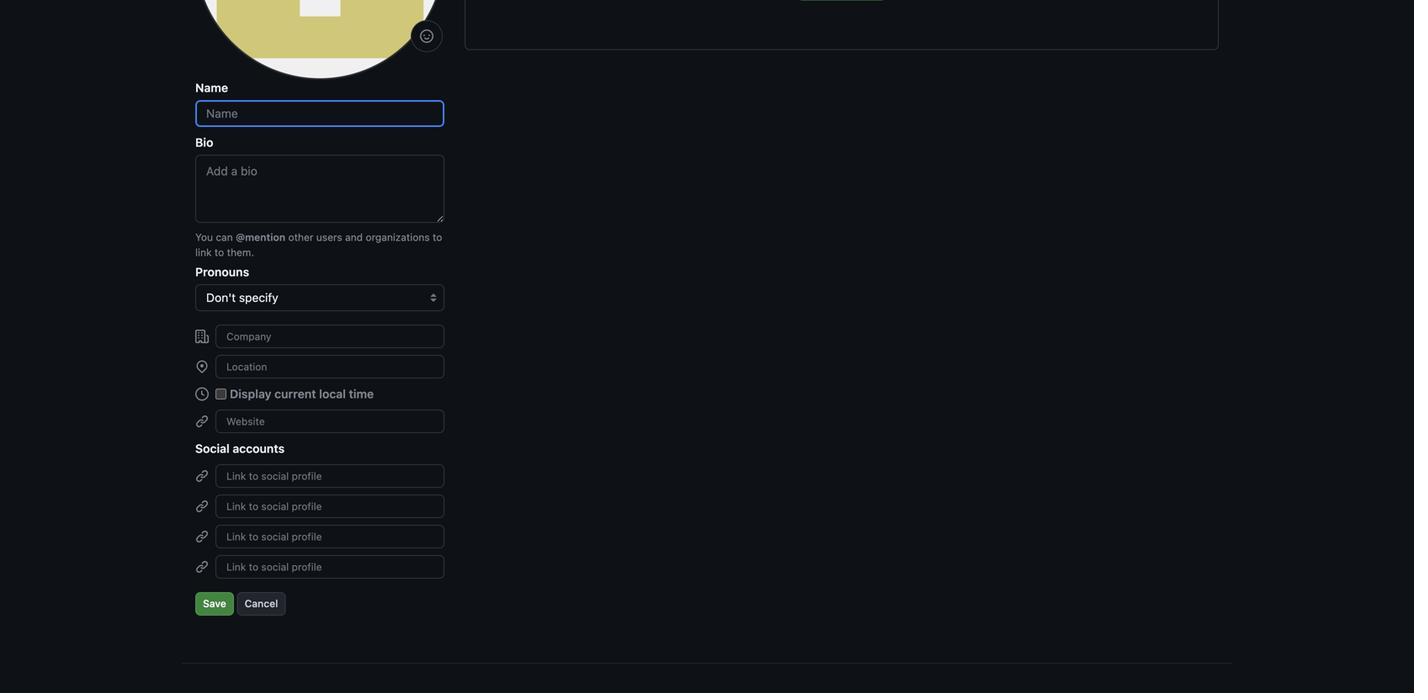 Task type: vqa. For each thing, say whether or not it's contained in the screenshot.
organization icon at the left
yes



Task type: locate. For each thing, give the bounding box(es) containing it.
smiley image
[[420, 29, 434, 43]]

to
[[433, 232, 442, 243], [215, 247, 224, 258]]

link image
[[195, 415, 209, 428]]

social account image down social
[[195, 500, 209, 514]]

display
[[230, 387, 272, 401]]

0 vertical spatial social account image
[[195, 470, 209, 483]]

Link to social profile text field
[[216, 465, 444, 488], [216, 495, 444, 519]]

social account image up save
[[195, 561, 209, 574]]

Link to social profile text field
[[216, 525, 444, 549], [216, 556, 444, 579]]

social accounts
[[195, 442, 285, 456]]

0 vertical spatial to
[[433, 232, 442, 243]]

social account image down social
[[195, 470, 209, 483]]

2 social account image from the top
[[195, 530, 209, 544]]

users
[[316, 232, 342, 243]]

2 link to social profile text field from the top
[[216, 495, 444, 519]]

time
[[349, 387, 374, 401]]

accounts
[[233, 442, 285, 456]]

1 vertical spatial to
[[215, 247, 224, 258]]

Company field
[[216, 325, 444, 349]]

1 vertical spatial social account image
[[195, 530, 209, 544]]

1 vertical spatial link to social profile text field
[[216, 556, 444, 579]]

to right organizations
[[433, 232, 442, 243]]

social account image up save
[[195, 530, 209, 544]]

Name field
[[195, 100, 444, 127]]

save
[[203, 598, 226, 610]]

social account image
[[195, 500, 209, 514], [195, 530, 209, 544]]

social
[[195, 442, 230, 456]]

0 vertical spatial link to social profile text field
[[216, 525, 444, 549]]

1 social account image from the top
[[195, 470, 209, 483]]

local
[[319, 387, 346, 401]]

Bio text field
[[195, 155, 444, 223]]

Location field
[[216, 355, 444, 379]]

1 vertical spatial social account image
[[195, 561, 209, 574]]

social account image
[[195, 470, 209, 483], [195, 561, 209, 574]]

to right the link
[[215, 247, 224, 258]]

link
[[195, 247, 212, 258]]

save button
[[195, 593, 234, 616]]

current
[[275, 387, 316, 401]]

link to social profile text field for 1st social account icon
[[216, 465, 444, 488]]

0 vertical spatial social account image
[[195, 500, 209, 514]]

0 vertical spatial link to social profile text field
[[216, 465, 444, 488]]

link to social profile text field for 2nd social account image from the bottom of the page
[[216, 495, 444, 519]]

other
[[288, 232, 314, 243]]

them.
[[227, 247, 254, 258]]

1 link to social profile text field from the top
[[216, 465, 444, 488]]

1 vertical spatial link to social profile text field
[[216, 495, 444, 519]]

you
[[195, 232, 213, 243]]



Task type: describe. For each thing, give the bounding box(es) containing it.
you can @mention
[[195, 232, 285, 243]]

1 social account image from the top
[[195, 500, 209, 514]]

Website field
[[216, 410, 444, 434]]

pronouns
[[195, 265, 249, 279]]

organization image
[[195, 330, 209, 343]]

bio
[[195, 136, 213, 149]]

cancel
[[245, 598, 278, 610]]

Display current local time checkbox
[[216, 389, 226, 400]]

1 link to social profile text field from the top
[[216, 525, 444, 549]]

2 social account image from the top
[[195, 561, 209, 574]]

0 horizontal spatial to
[[215, 247, 224, 258]]

1 horizontal spatial to
[[433, 232, 442, 243]]

@mention
[[236, 232, 285, 243]]

display current local time
[[230, 387, 374, 401]]

organizations
[[366, 232, 430, 243]]

name
[[195, 81, 228, 95]]

location image
[[195, 360, 209, 374]]

2 link to social profile text field from the top
[[216, 556, 444, 579]]

cancel button
[[237, 593, 286, 616]]

can
[[216, 232, 233, 243]]

clock image
[[195, 388, 209, 401]]

other users and organizations to link to them.
[[195, 232, 442, 258]]

and
[[345, 232, 363, 243]]



